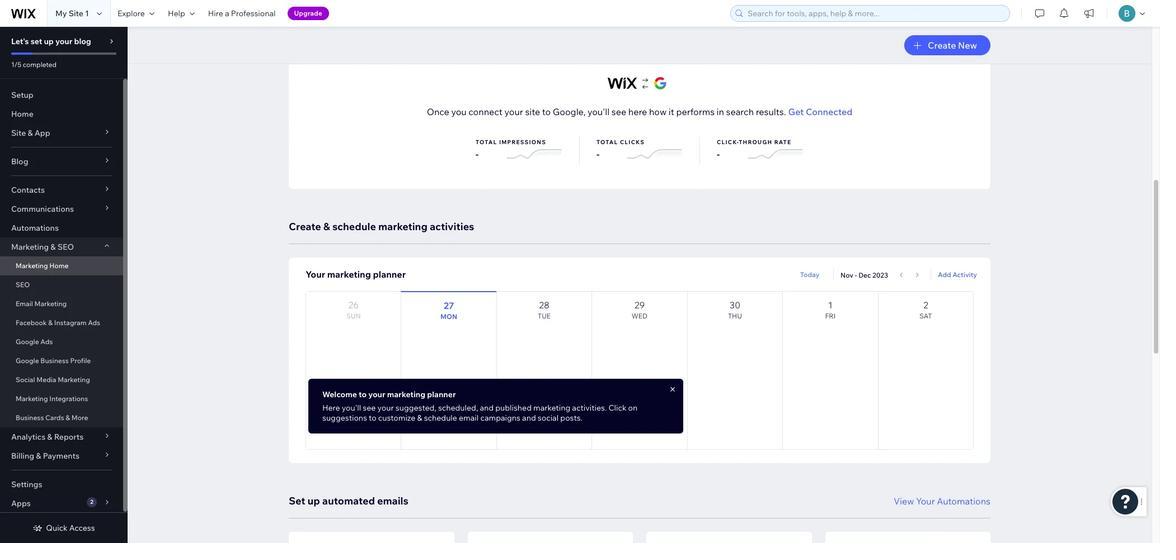 Task type: describe. For each thing, give the bounding box(es) containing it.
set up automated emails
[[289, 495, 408, 508]]

0 vertical spatial ads
[[88, 319, 100, 327]]

26
[[348, 300, 359, 311]]

28 tue
[[538, 300, 551, 321]]

see inside welcome to your marketing planner here you'll see your suggested, scheduled, and published marketing activities. click on suggestions to customize & schedule email campaigns and social posts.
[[363, 403, 376, 414]]

on inside welcome to your marketing planner here you'll see your suggested, scheduled, and published marketing activities. click on suggestions to customize & schedule email campaigns and social posts.
[[628, 403, 638, 414]]

view your automations
[[894, 496, 991, 508]]

total for total clicks
[[597, 139, 618, 146]]

business cards & more link
[[0, 409, 123, 428]]

planner inside welcome to your marketing planner here you'll see your suggested, scheduled, and published marketing activities. click on suggestions to customize & schedule email campaigns and social posts.
[[427, 390, 456, 400]]

welcome to your marketing planner here you'll see your suggested, scheduled, and published marketing activities. click on suggestions to customize & schedule email campaigns and social posts.
[[322, 390, 638, 424]]

0 vertical spatial business
[[40, 357, 69, 365]]

explore
[[117, 8, 145, 18]]

emails
[[377, 495, 408, 508]]

clicks
[[620, 139, 645, 146]]

check how you're doing on google
[[289, 17, 456, 30]]

mon
[[440, 313, 457, 321]]

marketing left activities.
[[533, 403, 570, 414]]

communications button
[[0, 200, 123, 219]]

29 wed
[[632, 300, 648, 321]]

0 horizontal spatial how
[[322, 17, 342, 30]]

it
[[669, 106, 674, 118]]

your marketing planner
[[306, 269, 406, 280]]

marketing & seo
[[11, 242, 74, 252]]

sun
[[346, 312, 361, 321]]

here
[[322, 403, 340, 414]]

create & schedule marketing activities
[[289, 220, 474, 233]]

a
[[225, 8, 229, 18]]

0 horizontal spatial home
[[11, 109, 33, 119]]

view
[[894, 496, 914, 508]]

welcome
[[322, 390, 357, 400]]

you're
[[344, 17, 374, 30]]

set
[[289, 495, 305, 508]]

quick access
[[46, 524, 95, 534]]

site & app
[[11, 128, 50, 138]]

1 horizontal spatial and
[[522, 414, 536, 424]]

1 vertical spatial up
[[308, 495, 320, 508]]

create for create & schedule marketing activities
[[289, 220, 321, 233]]

total clicks
[[597, 139, 645, 146]]

1/5
[[11, 60, 21, 69]]

2 vertical spatial to
[[369, 414, 376, 424]]

blog
[[74, 36, 91, 46]]

& for schedule
[[323, 220, 330, 233]]

29
[[634, 300, 645, 311]]

social media marketing link
[[0, 371, 123, 390]]

profile
[[70, 357, 91, 365]]

up inside sidebar element
[[44, 36, 54, 46]]

let's set up your blog
[[11, 36, 91, 46]]

marketing for &
[[11, 242, 49, 252]]

28
[[539, 300, 549, 311]]

facebook & instagram ads
[[16, 319, 100, 327]]

once you connect your site to google, you'll see here how it performs in search results. get connected
[[427, 106, 853, 118]]

google for google ads
[[16, 338, 39, 346]]

analytics
[[11, 433, 45, 443]]

1 horizontal spatial site
[[69, 8, 83, 18]]

marketing for home
[[16, 262, 48, 270]]

hire a professional link
[[201, 0, 282, 27]]

home link
[[0, 105, 123, 124]]

upgrade button
[[287, 7, 329, 20]]

2023
[[873, 271, 888, 280]]

results.
[[756, 106, 786, 118]]

social media marketing
[[16, 376, 90, 384]]

campaigns
[[480, 414, 520, 424]]

impressions
[[499, 139, 546, 146]]

google ads
[[16, 338, 53, 346]]

new
[[958, 40, 977, 51]]

google business profile link
[[0, 352, 123, 371]]

blog
[[11, 157, 28, 167]]

create new
[[928, 40, 977, 51]]

0 vertical spatial 1
[[85, 8, 89, 18]]

0 horizontal spatial to
[[359, 390, 367, 400]]

quick access button
[[33, 524, 95, 534]]

1 vertical spatial business
[[16, 414, 44, 423]]

your left suggested,
[[377, 403, 394, 414]]

setup
[[11, 90, 33, 100]]

google,
[[553, 106, 586, 118]]

0 vertical spatial to
[[542, 106, 551, 118]]

get connected button
[[788, 105, 853, 119]]

30 thu
[[728, 300, 742, 321]]

communications
[[11, 204, 74, 214]]

0 vertical spatial see
[[612, 106, 626, 118]]

marketing integrations link
[[0, 390, 123, 409]]

your left site
[[505, 106, 523, 118]]

& inside welcome to your marketing planner here you'll see your suggested, scheduled, and published marketing activities. click on suggestions to customize & schedule email campaigns and social posts.
[[417, 414, 422, 424]]

1 fri
[[825, 300, 836, 321]]

1 vertical spatial home
[[49, 262, 68, 270]]

Search for tools, apps, help & more... field
[[744, 6, 1006, 21]]

media
[[37, 376, 56, 384]]

- left dec
[[855, 271, 857, 280]]

nov - dec 2023
[[841, 271, 888, 280]]

published
[[495, 403, 532, 414]]

0 horizontal spatial planner
[[373, 269, 406, 280]]

automated
[[322, 495, 375, 508]]

integrations
[[49, 395, 88, 403]]

billing & payments button
[[0, 447, 123, 466]]

get
[[788, 106, 804, 118]]

- for click-through rate
[[717, 149, 720, 160]]

0 vertical spatial google
[[421, 17, 456, 30]]

automations inside sidebar element
[[11, 223, 59, 233]]

- for total impressions
[[476, 149, 479, 160]]

view your automations link
[[894, 495, 991, 509]]

& for reports
[[47, 433, 52, 443]]

marketing for integrations
[[16, 395, 48, 403]]

0 horizontal spatial and
[[480, 403, 494, 414]]

& for payments
[[36, 452, 41, 462]]

fri
[[825, 312, 836, 321]]

blog button
[[0, 152, 123, 171]]

google for google business profile
[[16, 357, 39, 365]]

hire a professional
[[208, 8, 276, 18]]

email
[[16, 300, 33, 308]]

click-through rate
[[717, 139, 791, 146]]

today button
[[793, 269, 827, 282]]

setup link
[[0, 86, 123, 105]]

help button
[[161, 0, 201, 27]]

my
[[55, 8, 67, 18]]



Task type: locate. For each thing, give the bounding box(es) containing it.
home down marketing & seo popup button
[[49, 262, 68, 270]]

0 horizontal spatial 1
[[85, 8, 89, 18]]

planner
[[373, 269, 406, 280], [427, 390, 456, 400]]

1 right my at the top left of the page
[[85, 8, 89, 18]]

planner up 'scheduled,'
[[427, 390, 456, 400]]

30
[[730, 300, 740, 311]]

2 inside sidebar element
[[90, 499, 93, 506]]

quick
[[46, 524, 68, 534]]

1
[[85, 8, 89, 18], [828, 300, 833, 311]]

0 horizontal spatial 2
[[90, 499, 93, 506]]

1 horizontal spatial total
[[597, 139, 618, 146]]

automations
[[11, 223, 59, 233], [937, 496, 991, 508]]

google ads link
[[0, 333, 123, 352]]

scheduled,
[[438, 403, 478, 414]]

seo
[[57, 242, 74, 252], [16, 281, 30, 289]]

reports
[[54, 433, 83, 443]]

1 vertical spatial planner
[[427, 390, 456, 400]]

& right "billing"
[[36, 452, 41, 462]]

0 vertical spatial home
[[11, 109, 33, 119]]

site left app
[[11, 128, 26, 138]]

marketing up integrations
[[58, 376, 90, 384]]

email marketing link
[[0, 295, 123, 314]]

0 horizontal spatial you'll
[[342, 403, 361, 414]]

marketing up suggested,
[[387, 390, 425, 400]]

0 horizontal spatial up
[[44, 36, 54, 46]]

business up social media marketing
[[40, 357, 69, 365]]

marketing down the marketing & seo
[[16, 262, 48, 270]]

0 horizontal spatial ads
[[40, 338, 53, 346]]

my site 1
[[55, 8, 89, 18]]

google right doing on the top left of page
[[421, 17, 456, 30]]

nov
[[841, 271, 853, 280]]

2 sat
[[920, 300, 932, 321]]

1 vertical spatial 1
[[828, 300, 833, 311]]

0 vertical spatial 2
[[923, 300, 928, 311]]

how left it
[[649, 106, 667, 118]]

1 vertical spatial google
[[16, 338, 39, 346]]

tue
[[538, 312, 551, 321]]

analytics & reports button
[[0, 428, 123, 447]]

ads
[[88, 319, 100, 327], [40, 338, 53, 346]]

0 horizontal spatial see
[[363, 403, 376, 414]]

activity
[[953, 271, 977, 279]]

schedule inside welcome to your marketing planner here you'll see your suggested, scheduled, and published marketing activities. click on suggestions to customize & schedule email campaigns and social posts.
[[424, 414, 457, 424]]

& up your marketing planner
[[323, 220, 330, 233]]

settings
[[11, 480, 42, 490]]

0 horizontal spatial on
[[407, 17, 419, 30]]

contacts button
[[0, 181, 123, 200]]

1 horizontal spatial to
[[369, 414, 376, 424]]

- down click-
[[717, 149, 720, 160]]

0 vertical spatial you'll
[[588, 106, 610, 118]]

create for create new
[[928, 40, 956, 51]]

1 horizontal spatial on
[[628, 403, 638, 414]]

0 vertical spatial on
[[407, 17, 419, 30]]

0 horizontal spatial site
[[11, 128, 26, 138]]

0 vertical spatial how
[[322, 17, 342, 30]]

once
[[427, 106, 449, 118]]

add
[[938, 271, 951, 279]]

hire
[[208, 8, 223, 18]]

to
[[542, 106, 551, 118], [359, 390, 367, 400], [369, 414, 376, 424]]

thu
[[728, 312, 742, 321]]

connect
[[469, 106, 503, 118]]

0 vertical spatial planner
[[373, 269, 406, 280]]

to right site
[[542, 106, 551, 118]]

analytics & reports
[[11, 433, 83, 443]]

0 vertical spatial create
[[928, 40, 956, 51]]

seo link
[[0, 276, 123, 295]]

you'll down welcome
[[342, 403, 361, 414]]

automations link
[[0, 219, 123, 238]]

marketing up 26
[[327, 269, 371, 280]]

2 total from the left
[[597, 139, 618, 146]]

google search console image
[[607, 75, 673, 92]]

0 vertical spatial automations
[[11, 223, 59, 233]]

1 inside 1 fri
[[828, 300, 833, 311]]

2
[[923, 300, 928, 311], [90, 499, 93, 506]]

total impressions
[[476, 139, 546, 146]]

to right welcome
[[359, 390, 367, 400]]

1 vertical spatial how
[[649, 106, 667, 118]]

on right doing on the top left of page
[[407, 17, 419, 30]]

total left clicks
[[597, 139, 618, 146]]

1 horizontal spatial schedule
[[424, 414, 457, 424]]

on
[[407, 17, 419, 30], [628, 403, 638, 414]]

ads right instagram
[[88, 319, 100, 327]]

- for total clicks
[[597, 149, 599, 160]]

2 up the access
[[90, 499, 93, 506]]

1 vertical spatial schedule
[[424, 414, 457, 424]]

1 horizontal spatial 2
[[923, 300, 928, 311]]

total down connect
[[476, 139, 497, 146]]

your inside sidebar element
[[55, 36, 72, 46]]

marketing left the "activities"
[[378, 220, 428, 233]]

professional
[[231, 8, 276, 18]]

marketing down social
[[16, 395, 48, 403]]

and left the social
[[522, 414, 536, 424]]

you'll inside welcome to your marketing planner here you'll see your suggested, scheduled, and published marketing activities. click on suggestions to customize & schedule email campaigns and social posts.
[[342, 403, 361, 414]]

click
[[609, 403, 626, 414]]

& up marketing home link
[[51, 242, 56, 252]]

27 mon
[[440, 301, 457, 321]]

1 horizontal spatial how
[[649, 106, 667, 118]]

facebook
[[16, 319, 47, 327]]

2 vertical spatial google
[[16, 357, 39, 365]]

email
[[459, 414, 479, 424]]

1 vertical spatial create
[[289, 220, 321, 233]]

access
[[69, 524, 95, 534]]

you'll right google,
[[588, 106, 610, 118]]

1 horizontal spatial up
[[308, 495, 320, 508]]

marketing up facebook & instagram ads
[[34, 300, 67, 308]]

click-
[[717, 139, 739, 146]]

how left you're
[[322, 17, 342, 30]]

see left customize
[[363, 403, 376, 414]]

& for instagram
[[48, 319, 53, 327]]

create new button
[[904, 35, 991, 55]]

1 horizontal spatial ads
[[88, 319, 100, 327]]

- down total impressions
[[476, 149, 479, 160]]

1 vertical spatial ads
[[40, 338, 53, 346]]

1 horizontal spatial you'll
[[588, 106, 610, 118]]

& for app
[[28, 128, 33, 138]]

seo down automations link
[[57, 242, 74, 252]]

instagram
[[54, 319, 86, 327]]

on right 'click'
[[628, 403, 638, 414]]

your up customize
[[368, 390, 385, 400]]

0 vertical spatial site
[[69, 8, 83, 18]]

1 horizontal spatial see
[[612, 106, 626, 118]]

sidebar element
[[0, 27, 128, 544]]

settings link
[[0, 476, 123, 495]]

1 horizontal spatial automations
[[937, 496, 991, 508]]

& inside dropdown button
[[28, 128, 33, 138]]

1 horizontal spatial 1
[[828, 300, 833, 311]]

google down facebook
[[16, 338, 39, 346]]

schedule left email
[[424, 414, 457, 424]]

ads up google business profile
[[40, 338, 53, 346]]

cards
[[45, 414, 64, 423]]

1 vertical spatial you'll
[[342, 403, 361, 414]]

and
[[480, 403, 494, 414], [522, 414, 536, 424]]

0 vertical spatial your
[[306, 269, 325, 280]]

how
[[322, 17, 342, 30], [649, 106, 667, 118]]

home down setup
[[11, 109, 33, 119]]

to left customize
[[369, 414, 376, 424]]

customize
[[378, 414, 415, 424]]

& left app
[[28, 128, 33, 138]]

site right my at the top left of the page
[[69, 8, 83, 18]]

1 vertical spatial seo
[[16, 281, 30, 289]]

0 horizontal spatial automations
[[11, 223, 59, 233]]

seo up email
[[16, 281, 30, 289]]

activities.
[[572, 403, 607, 414]]

1 vertical spatial 2
[[90, 499, 93, 506]]

help
[[168, 8, 185, 18]]

sat
[[920, 312, 932, 321]]

business up analytics in the bottom of the page
[[16, 414, 44, 423]]

2 for 2 sat
[[923, 300, 928, 311]]

1 horizontal spatial your
[[916, 496, 935, 508]]

marketing
[[11, 242, 49, 252], [16, 262, 48, 270], [34, 300, 67, 308], [58, 376, 90, 384], [16, 395, 48, 403]]

1 total from the left
[[476, 139, 497, 146]]

2 for 2
[[90, 499, 93, 506]]

suggested,
[[396, 403, 436, 414]]

- down total clicks
[[597, 149, 599, 160]]

1/5 completed
[[11, 60, 57, 69]]

connected
[[806, 106, 853, 118]]

and right email
[[480, 403, 494, 414]]

2 up sat
[[923, 300, 928, 311]]

google
[[421, 17, 456, 30], [16, 338, 39, 346], [16, 357, 39, 365]]

search
[[726, 106, 754, 118]]

1 horizontal spatial planner
[[427, 390, 456, 400]]

google up social
[[16, 357, 39, 365]]

your
[[306, 269, 325, 280], [916, 496, 935, 508]]

1 horizontal spatial create
[[928, 40, 956, 51]]

site inside dropdown button
[[11, 128, 26, 138]]

1 vertical spatial automations
[[937, 496, 991, 508]]

1 horizontal spatial home
[[49, 262, 68, 270]]

& left more at the bottom of page
[[66, 414, 70, 423]]

1 vertical spatial your
[[916, 496, 935, 508]]

0 horizontal spatial schedule
[[332, 220, 376, 233]]

0 horizontal spatial your
[[306, 269, 325, 280]]

& right facebook
[[48, 319, 53, 327]]

billing
[[11, 452, 34, 462]]

your
[[55, 36, 72, 46], [505, 106, 523, 118], [368, 390, 385, 400], [377, 403, 394, 414]]

-
[[476, 149, 479, 160], [597, 149, 599, 160], [717, 149, 720, 160], [855, 271, 857, 280]]

site
[[525, 106, 540, 118]]

marketing inside popup button
[[11, 242, 49, 252]]

completed
[[23, 60, 57, 69]]

apps
[[11, 499, 31, 509]]

doing
[[376, 17, 404, 30]]

2 horizontal spatial to
[[542, 106, 551, 118]]

marketing & seo button
[[0, 238, 123, 257]]

1 vertical spatial see
[[363, 403, 376, 414]]

schedule up your marketing planner
[[332, 220, 376, 233]]

total for total impressions
[[476, 139, 497, 146]]

wed
[[632, 312, 648, 321]]

let's
[[11, 36, 29, 46]]

your left blog
[[55, 36, 72, 46]]

today
[[800, 271, 820, 279]]

0 vertical spatial up
[[44, 36, 54, 46]]

1 horizontal spatial seo
[[57, 242, 74, 252]]

seo inside popup button
[[57, 242, 74, 252]]

email marketing
[[16, 300, 67, 308]]

0 horizontal spatial total
[[476, 139, 497, 146]]

0 horizontal spatial create
[[289, 220, 321, 233]]

& right customize
[[417, 414, 422, 424]]

& for seo
[[51, 242, 56, 252]]

payments
[[43, 452, 79, 462]]

marketing up marketing home
[[11, 242, 49, 252]]

billing & payments
[[11, 452, 79, 462]]

1 up fri at the bottom of page
[[828, 300, 833, 311]]

social
[[16, 376, 35, 384]]

0 vertical spatial seo
[[57, 242, 74, 252]]

2 inside 2 sat
[[923, 300, 928, 311]]

create inside button
[[928, 40, 956, 51]]

1 vertical spatial site
[[11, 128, 26, 138]]

1 vertical spatial on
[[628, 403, 638, 414]]

here
[[628, 106, 647, 118]]

0 vertical spatial schedule
[[332, 220, 376, 233]]

total
[[476, 139, 497, 146], [597, 139, 618, 146]]

0 horizontal spatial seo
[[16, 281, 30, 289]]

1 vertical spatial to
[[359, 390, 367, 400]]

& left "reports"
[[47, 433, 52, 443]]

planner down create & schedule marketing activities
[[373, 269, 406, 280]]

see left "here" at the right of page
[[612, 106, 626, 118]]



Task type: vqa. For each thing, say whether or not it's contained in the screenshot.
"Learn more" link related to Reserve with Google
no



